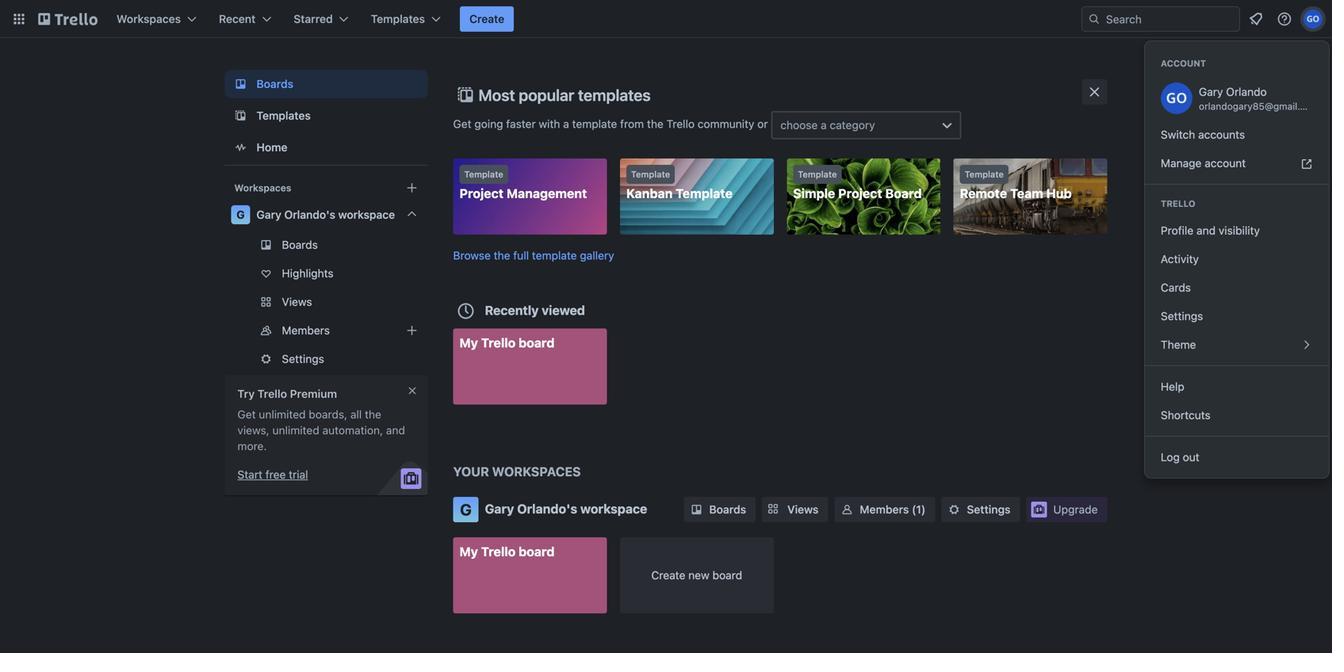 Task type: vqa. For each thing, say whether or not it's contained in the screenshot.
"CAITY (CAITY)" IMAGE
no



Task type: locate. For each thing, give the bounding box(es) containing it.
0 horizontal spatial workspaces
[[117, 12, 181, 25]]

0 horizontal spatial the
[[365, 408, 381, 421]]

0 horizontal spatial views
[[282, 295, 312, 308]]

browse
[[453, 249, 491, 262]]

g down home icon
[[236, 208, 245, 221]]

2 vertical spatial the
[[365, 408, 381, 421]]

1 horizontal spatial gary orlando's workspace
[[485, 501, 647, 517]]

1 vertical spatial views link
[[762, 497, 828, 523]]

settings up premium
[[282, 352, 324, 366]]

2 project from the left
[[838, 186, 882, 201]]

the
[[647, 117, 663, 131], [494, 249, 510, 262], [365, 408, 381, 421]]

1 horizontal spatial get
[[453, 117, 471, 131]]

starred
[[294, 12, 333, 25]]

1 my trello board from the top
[[459, 335, 555, 350]]

2 sm image from the left
[[946, 502, 962, 518]]

boards link up templates link at top left
[[225, 70, 428, 98]]

template inside template project management
[[464, 169, 503, 180]]

highlights link
[[225, 261, 428, 286]]

0 horizontal spatial workspace
[[338, 208, 395, 221]]

create
[[469, 12, 504, 25], [651, 569, 685, 582]]

workspaces
[[492, 464, 581, 479]]

0 vertical spatial and
[[1197, 224, 1216, 237]]

sm image for boards
[[689, 502, 704, 518]]

gary orlando's workspace down workspaces at the left of page
[[485, 501, 647, 517]]

workspaces
[[117, 12, 181, 25], [234, 182, 291, 193]]

create left the new
[[651, 569, 685, 582]]

1 sm image from the left
[[689, 502, 704, 518]]

board
[[519, 335, 555, 350], [519, 544, 555, 559], [712, 569, 742, 582]]

gary
[[1199, 85, 1223, 98], [256, 208, 281, 221], [485, 501, 514, 517]]

start
[[237, 468, 262, 481]]

1 vertical spatial my trello board
[[459, 544, 555, 559]]

2 vertical spatial boards link
[[684, 497, 756, 523]]

1 horizontal spatial sm image
[[946, 502, 962, 518]]

settings link
[[1145, 302, 1329, 331], [225, 346, 428, 372], [941, 497, 1020, 523]]

0 vertical spatial workspaces
[[117, 12, 181, 25]]

simple
[[793, 186, 835, 201]]

1 vertical spatial the
[[494, 249, 510, 262]]

gary orlando (garyorlando) image
[[1303, 10, 1323, 29]]

1 vertical spatial template
[[532, 249, 577, 262]]

a
[[563, 117, 569, 131], [821, 119, 827, 132]]

1 vertical spatial my trello board link
[[453, 538, 607, 614]]

get inside the try trello premium get unlimited boards, all the views, unlimited automation, and more.
[[237, 408, 256, 421]]

1 horizontal spatial orlando's
[[517, 501, 577, 517]]

1 horizontal spatial and
[[1197, 224, 1216, 237]]

members down highlights
[[282, 324, 330, 337]]

0 horizontal spatial and
[[386, 424, 405, 437]]

boards for views
[[709, 503, 746, 516]]

0 vertical spatial boards link
[[225, 70, 428, 98]]

1 vertical spatial get
[[237, 408, 256, 421]]

1 vertical spatial settings
[[282, 352, 324, 366]]

and right automation,
[[386, 424, 405, 437]]

templates up "home"
[[256, 109, 311, 122]]

2 horizontal spatial the
[[647, 117, 663, 131]]

0 vertical spatial settings link
[[1145, 302, 1329, 331]]

2 my from the top
[[459, 544, 478, 559]]

premium
[[290, 387, 337, 400]]

unlimited down boards,
[[272, 424, 319, 437]]

1 horizontal spatial a
[[821, 119, 827, 132]]

1 vertical spatial boards link
[[225, 232, 428, 258]]

sm image for settings
[[946, 502, 962, 518]]

project left board
[[838, 186, 882, 201]]

0 horizontal spatial settings link
[[225, 346, 428, 372]]

back to home image
[[38, 6, 98, 32]]

1 project from the left
[[459, 186, 504, 201]]

template down going
[[464, 169, 503, 180]]

boards link up the new
[[684, 497, 756, 523]]

2 horizontal spatial gary
[[1199, 85, 1223, 98]]

1 vertical spatial create
[[651, 569, 685, 582]]

2 vertical spatial settings link
[[941, 497, 1020, 523]]

template right full at top
[[532, 249, 577, 262]]

sm image
[[689, 502, 704, 518], [946, 502, 962, 518]]

1 vertical spatial members
[[860, 503, 909, 516]]

your
[[453, 464, 489, 479]]

views link left sm icon
[[762, 497, 828, 523]]

0 vertical spatial templates
[[371, 12, 425, 25]]

1 horizontal spatial create
[[651, 569, 685, 582]]

2 horizontal spatial settings link
[[1145, 302, 1329, 331]]

template up kanban
[[631, 169, 670, 180]]

create up most at the left top of page
[[469, 12, 504, 25]]

template inside template remote team hub
[[965, 169, 1004, 180]]

sm image
[[839, 502, 855, 518]]

orlando's up highlights
[[284, 208, 335, 221]]

recent button
[[209, 6, 281, 32]]

template inside template simple project board
[[798, 169, 837, 180]]

settings link down members link
[[225, 346, 428, 372]]

0 vertical spatial my trello board link
[[453, 329, 607, 405]]

members inside members link
[[282, 324, 330, 337]]

account
[[1161, 58, 1206, 69]]

template
[[572, 117, 617, 131], [532, 249, 577, 262]]

template simple project board
[[793, 169, 922, 201]]

1 horizontal spatial settings
[[967, 503, 1011, 516]]

0 vertical spatial my trello board
[[459, 335, 555, 350]]

gallery
[[580, 249, 614, 262]]

templates
[[371, 12, 425, 25], [256, 109, 311, 122]]

views for rightmost views link
[[787, 503, 819, 516]]

0 horizontal spatial get
[[237, 408, 256, 421]]

sm image right (1)
[[946, 502, 962, 518]]

0 vertical spatial template
[[572, 117, 617, 131]]

1 vertical spatial g
[[460, 500, 472, 519]]

workspaces inside dropdown button
[[117, 12, 181, 25]]

my trello board
[[459, 335, 555, 350], [459, 544, 555, 559]]

1 horizontal spatial views
[[787, 503, 819, 516]]

the inside the try trello premium get unlimited boards, all the views, unlimited automation, and more.
[[365, 408, 381, 421]]

board image
[[231, 75, 250, 94]]

0 vertical spatial get
[[453, 117, 471, 131]]

0 vertical spatial views link
[[225, 289, 428, 315]]

2 vertical spatial gary
[[485, 501, 514, 517]]

gary down "home"
[[256, 208, 281, 221]]

1 horizontal spatial project
[[838, 186, 882, 201]]

browse the full template gallery
[[453, 249, 614, 262]]

0 horizontal spatial g
[[236, 208, 245, 221]]

boards right board image
[[256, 77, 293, 90]]

settings link right (1)
[[941, 497, 1020, 523]]

create new board
[[651, 569, 742, 582]]

1 vertical spatial workspaces
[[234, 182, 291, 193]]

a right with
[[563, 117, 569, 131]]

template for project
[[464, 169, 503, 180]]

theme
[[1161, 338, 1196, 351]]

create inside button
[[469, 12, 504, 25]]

category
[[830, 119, 875, 132]]

templates link
[[225, 101, 428, 130]]

members for members (1)
[[860, 503, 909, 516]]

unlimited up the views,
[[259, 408, 306, 421]]

and right profile
[[1197, 224, 1216, 237]]

orlando's
[[284, 208, 335, 221], [517, 501, 577, 517]]

1 vertical spatial orlando's
[[517, 501, 577, 517]]

more.
[[237, 440, 267, 453]]

0 horizontal spatial sm image
[[689, 502, 704, 518]]

choose a category
[[780, 119, 875, 132]]

the left full at top
[[494, 249, 510, 262]]

template up simple
[[798, 169, 837, 180]]

settings up theme
[[1161, 310, 1203, 323]]

template right kanban
[[676, 186, 733, 201]]

unlimited
[[259, 408, 306, 421], [272, 424, 319, 437]]

templates button
[[361, 6, 450, 32]]

views link down highlights "link"
[[225, 289, 428, 315]]

1 horizontal spatial the
[[494, 249, 510, 262]]

templates inside dropdown button
[[371, 12, 425, 25]]

2 horizontal spatial settings
[[1161, 310, 1203, 323]]

switch
[[1161, 128, 1195, 141]]

templates
[[578, 86, 651, 104]]

my trello board link
[[453, 329, 607, 405], [453, 538, 607, 614]]

0 vertical spatial views
[[282, 295, 312, 308]]

gary inside gary orlando orlandogary85@gmail.com
[[1199, 85, 1223, 98]]

0 vertical spatial members
[[282, 324, 330, 337]]

upgrade button
[[1026, 497, 1107, 523]]

1 horizontal spatial gary
[[485, 501, 514, 517]]

gary orlando's workspace up highlights "link"
[[256, 208, 395, 221]]

sm image up create new board
[[689, 502, 704, 518]]

project up browse
[[459, 186, 504, 201]]

1 vertical spatial unlimited
[[272, 424, 319, 437]]

g
[[236, 208, 245, 221], [460, 500, 472, 519]]

browse the full template gallery link
[[453, 249, 614, 262]]

views link
[[225, 289, 428, 315], [762, 497, 828, 523]]

g down your
[[460, 500, 472, 519]]

boards up highlights
[[282, 238, 318, 251]]

0 horizontal spatial orlando's
[[284, 208, 335, 221]]

views for top views link
[[282, 295, 312, 308]]

1 vertical spatial my
[[459, 544, 478, 559]]

views left sm icon
[[787, 503, 819, 516]]

2 vertical spatial boards
[[709, 503, 746, 516]]

the right all
[[365, 408, 381, 421]]

0 horizontal spatial project
[[459, 186, 504, 201]]

0 horizontal spatial gary orlando's workspace
[[256, 208, 395, 221]]

members for members
[[282, 324, 330, 337]]

1 vertical spatial boards
[[282, 238, 318, 251]]

1 horizontal spatial members
[[860, 503, 909, 516]]

template down templates
[[572, 117, 617, 131]]

the for try trello premium get unlimited boards, all the views, unlimited automation, and more.
[[365, 408, 381, 421]]

1 horizontal spatial g
[[460, 500, 472, 519]]

0 horizontal spatial views link
[[225, 289, 428, 315]]

activity
[[1161, 253, 1199, 266]]

get
[[453, 117, 471, 131], [237, 408, 256, 421]]

1 vertical spatial and
[[386, 424, 405, 437]]

views down highlights
[[282, 295, 312, 308]]

1 horizontal spatial settings link
[[941, 497, 1020, 523]]

0 horizontal spatial members
[[282, 324, 330, 337]]

1 horizontal spatial templates
[[371, 12, 425, 25]]

templates right starred dropdown button
[[371, 12, 425, 25]]

2 my trello board link from the top
[[453, 538, 607, 614]]

0 vertical spatial settings
[[1161, 310, 1203, 323]]

boards up the new
[[709, 503, 746, 516]]

settings right (1)
[[967, 503, 1011, 516]]

1 vertical spatial templates
[[256, 109, 311, 122]]

remote
[[960, 186, 1007, 201]]

boards link
[[225, 70, 428, 98], [225, 232, 428, 258], [684, 497, 756, 523]]

0 horizontal spatial settings
[[282, 352, 324, 366]]

cards
[[1161, 281, 1191, 294]]

a right choose
[[821, 119, 827, 132]]

settings link down activity link at right top
[[1145, 302, 1329, 331]]

manage
[[1161, 157, 1202, 170]]

0 horizontal spatial gary
[[256, 208, 281, 221]]

template
[[464, 169, 503, 180], [631, 169, 670, 180], [798, 169, 837, 180], [965, 169, 1004, 180], [676, 186, 733, 201]]

the right from
[[647, 117, 663, 131]]

boards link up highlights "link"
[[225, 232, 428, 258]]

0 vertical spatial unlimited
[[259, 408, 306, 421]]

1 vertical spatial views
[[787, 503, 819, 516]]

members
[[282, 324, 330, 337], [860, 503, 909, 516]]

0 vertical spatial workspace
[[338, 208, 395, 221]]

members left (1)
[[860, 503, 909, 516]]

1 horizontal spatial workspace
[[580, 501, 647, 517]]

0 vertical spatial gary orlando's workspace
[[256, 208, 395, 221]]

0 vertical spatial gary
[[1199, 85, 1223, 98]]

0 vertical spatial the
[[647, 117, 663, 131]]

orlando's down workspaces at the left of page
[[517, 501, 577, 517]]

log out button
[[1145, 443, 1329, 472]]

get going faster with a template from the trello community or
[[453, 117, 771, 131]]

get left going
[[453, 117, 471, 131]]

workspaces button
[[107, 6, 206, 32]]

0 horizontal spatial templates
[[256, 109, 311, 122]]

from
[[620, 117, 644, 131]]

create for create new board
[[651, 569, 685, 582]]

template board image
[[231, 106, 250, 125]]

0 vertical spatial create
[[469, 12, 504, 25]]

add image
[[402, 321, 421, 340]]

1 vertical spatial workspace
[[580, 501, 647, 517]]

project
[[459, 186, 504, 201], [838, 186, 882, 201]]

0 vertical spatial orlando's
[[284, 208, 335, 221]]

0 vertical spatial my
[[459, 335, 478, 350]]

template up 'remote'
[[965, 169, 1004, 180]]

0 horizontal spatial create
[[469, 12, 504, 25]]

gary right gary orlando (garyorlando) icon
[[1199, 85, 1223, 98]]

and
[[1197, 224, 1216, 237], [386, 424, 405, 437]]

get up the views,
[[237, 408, 256, 421]]

create for create
[[469, 12, 504, 25]]

gary down your workspaces
[[485, 501, 514, 517]]



Task type: describe. For each thing, give the bounding box(es) containing it.
template for remote
[[965, 169, 1004, 180]]

faster
[[506, 117, 536, 131]]

home link
[[225, 133, 428, 162]]

accounts
[[1198, 128, 1245, 141]]

recently
[[485, 303, 539, 318]]

highlights
[[282, 267, 334, 280]]

recently viewed
[[485, 303, 585, 318]]

community
[[698, 117, 754, 131]]

settings link for trello
[[1145, 302, 1329, 331]]

or
[[757, 117, 768, 131]]

settings link for gary orlando's workspace
[[941, 497, 1020, 523]]

0 notifications image
[[1246, 10, 1265, 29]]

boards link for highlights
[[225, 232, 428, 258]]

upgrade
[[1053, 503, 1098, 516]]

new
[[688, 569, 709, 582]]

trello inside the try trello premium get unlimited boards, all the views, unlimited automation, and more.
[[257, 387, 287, 400]]

members link
[[225, 318, 428, 343]]

popular
[[519, 86, 574, 104]]

start free trial button
[[237, 467, 308, 483]]

shortcuts
[[1161, 409, 1211, 422]]

template project management
[[459, 169, 587, 201]]

visibility
[[1219, 224, 1260, 237]]

going
[[474, 117, 503, 131]]

Search field
[[1101, 7, 1239, 31]]

the for get going faster with a template from the trello community or
[[647, 117, 663, 131]]

manage account link
[[1145, 149, 1329, 178]]

shortcuts button
[[1145, 401, 1329, 430]]

your workspaces
[[453, 464, 581, 479]]

gary orlando (garyorlando) image
[[1161, 82, 1192, 114]]

create a workspace image
[[402, 178, 421, 197]]

profile and visibility link
[[1145, 216, 1329, 245]]

most
[[478, 86, 515, 104]]

log out
[[1161, 451, 1199, 464]]

create button
[[460, 6, 514, 32]]

trial
[[289, 468, 308, 481]]

2 my trello board from the top
[[459, 544, 555, 559]]

help
[[1161, 380, 1184, 393]]

manage account
[[1161, 157, 1246, 170]]

team
[[1010, 186, 1043, 201]]

with
[[539, 117, 560, 131]]

recent
[[219, 12, 256, 25]]

1 my trello board link from the top
[[453, 329, 607, 405]]

profile
[[1161, 224, 1194, 237]]

theme button
[[1145, 331, 1329, 359]]

boards,
[[309, 408, 347, 421]]

2 vertical spatial settings
[[967, 503, 1011, 516]]

log
[[1161, 451, 1180, 464]]

1 horizontal spatial views link
[[762, 497, 828, 523]]

1 vertical spatial gary orlando's workspace
[[485, 501, 647, 517]]

open information menu image
[[1277, 11, 1292, 27]]

orlando
[[1226, 85, 1267, 98]]

template for kanban
[[631, 169, 670, 180]]

account
[[1205, 157, 1246, 170]]

boards link for views
[[684, 497, 756, 523]]

0 horizontal spatial a
[[563, 117, 569, 131]]

gary orlando orlandogary85@gmail.com
[[1199, 85, 1319, 112]]

automation,
[[322, 424, 383, 437]]

viewed
[[542, 303, 585, 318]]

1 my from the top
[[459, 335, 478, 350]]

and inside the try trello premium get unlimited boards, all the views, unlimited automation, and more.
[[386, 424, 405, 437]]

help link
[[1145, 373, 1329, 401]]

try trello premium get unlimited boards, all the views, unlimited automation, and more.
[[237, 387, 405, 453]]

1 vertical spatial board
[[519, 544, 555, 559]]

hub
[[1046, 186, 1072, 201]]

0 vertical spatial boards
[[256, 77, 293, 90]]

2 vertical spatial board
[[712, 569, 742, 582]]

project inside template project management
[[459, 186, 504, 201]]

full
[[513, 249, 529, 262]]

out
[[1183, 451, 1199, 464]]

start free trial
[[237, 468, 308, 481]]

cards link
[[1145, 274, 1329, 302]]

template for simple
[[798, 169, 837, 180]]

members (1)
[[860, 503, 926, 516]]

project inside template simple project board
[[838, 186, 882, 201]]

activity link
[[1145, 245, 1329, 274]]

search image
[[1088, 13, 1101, 25]]

1 horizontal spatial workspaces
[[234, 182, 291, 193]]

switch accounts
[[1161, 128, 1245, 141]]

all
[[350, 408, 362, 421]]

home image
[[231, 138, 250, 157]]

switch accounts link
[[1145, 121, 1329, 149]]

board
[[885, 186, 922, 201]]

0 vertical spatial g
[[236, 208, 245, 221]]

kanban
[[626, 186, 673, 201]]

1 vertical spatial gary
[[256, 208, 281, 221]]

0 vertical spatial board
[[519, 335, 555, 350]]

template remote team hub
[[960, 169, 1072, 201]]

(1)
[[912, 503, 926, 516]]

management
[[507, 186, 587, 201]]

free
[[265, 468, 286, 481]]

1 vertical spatial settings link
[[225, 346, 428, 372]]

template kanban template
[[626, 169, 733, 201]]

most popular templates
[[478, 86, 651, 104]]

try
[[237, 387, 255, 400]]

profile and visibility
[[1161, 224, 1260, 237]]

home
[[256, 141, 287, 154]]

views,
[[237, 424, 269, 437]]

orlandogary85@gmail.com
[[1199, 101, 1319, 112]]

starred button
[[284, 6, 358, 32]]

boards for highlights
[[282, 238, 318, 251]]

primary element
[[0, 0, 1332, 38]]

choose
[[780, 119, 818, 132]]



